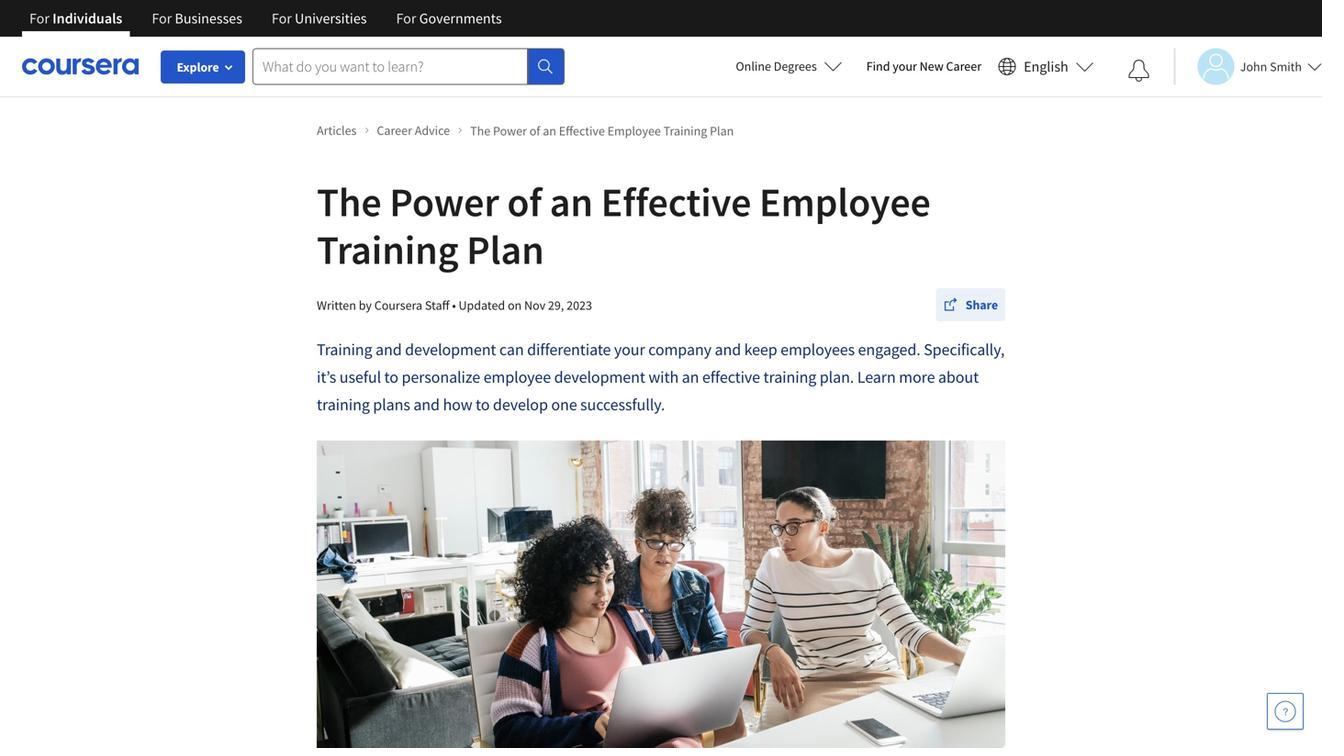Task type: locate. For each thing, give the bounding box(es) containing it.
1 vertical spatial plan
[[467, 224, 544, 275]]

development
[[405, 339, 496, 360], [554, 367, 645, 387]]

employee
[[607, 123, 661, 139], [759, 176, 931, 227]]

0 vertical spatial employee
[[607, 123, 661, 139]]

keep
[[744, 339, 777, 360]]

find your new career
[[866, 58, 982, 74]]

[featured image] team working on training materials image
[[317, 441, 1005, 748]]

training
[[763, 367, 816, 387], [317, 394, 370, 415]]

share button
[[936, 288, 1005, 321], [936, 288, 1005, 321]]

to up plans
[[384, 367, 398, 387]]

for
[[29, 9, 49, 28], [152, 9, 172, 28], [272, 9, 292, 28], [396, 9, 416, 28]]

career
[[946, 58, 982, 74], [377, 122, 412, 139]]

0 horizontal spatial to
[[384, 367, 398, 387]]

written by coursera staff • updated on nov 29, 2023
[[317, 297, 592, 314]]

1 horizontal spatial plan
[[710, 123, 734, 139]]

help center image
[[1274, 701, 1296, 723]]

more
[[899, 367, 935, 387]]

0 vertical spatial to
[[384, 367, 398, 387]]

about
[[938, 367, 979, 387]]

1 horizontal spatial and
[[413, 394, 440, 415]]

1 vertical spatial an
[[550, 176, 593, 227]]

training
[[663, 123, 707, 139], [317, 224, 459, 275], [317, 339, 372, 360]]

0 vertical spatial the power of an effective employee training plan
[[470, 123, 734, 139]]

plan inside the power of an effective employee training plan
[[467, 224, 544, 275]]

29,
[[548, 297, 564, 314]]

1 vertical spatial training
[[317, 224, 459, 275]]

power right advice
[[493, 123, 527, 139]]

1 vertical spatial to
[[476, 394, 490, 415]]

the down articles link
[[317, 176, 382, 227]]

career left advice
[[377, 122, 412, 139]]

for left businesses
[[152, 9, 172, 28]]

3 for from the left
[[272, 9, 292, 28]]

develop
[[493, 394, 548, 415]]

training down it's
[[317, 394, 370, 415]]

employee inside breadcrumbs navigation
[[607, 123, 661, 139]]

1 vertical spatial the
[[317, 176, 382, 227]]

1 horizontal spatial development
[[554, 367, 645, 387]]

effective
[[702, 367, 760, 387]]

power down advice
[[390, 176, 499, 227]]

your
[[893, 58, 917, 74], [614, 339, 645, 360]]

online
[[736, 58, 771, 74]]

0 vertical spatial plan
[[710, 123, 734, 139]]

of inside breadcrumbs navigation
[[529, 123, 540, 139]]

john smith
[[1240, 58, 1302, 75]]

how
[[443, 394, 472, 415]]

differentiate
[[527, 339, 611, 360]]

the
[[470, 123, 490, 139], [317, 176, 382, 227]]

your right find
[[893, 58, 917, 74]]

and down personalize
[[413, 394, 440, 415]]

0 horizontal spatial career
[[377, 122, 412, 139]]

0 horizontal spatial development
[[405, 339, 496, 360]]

by
[[359, 297, 372, 314]]

for left universities
[[272, 9, 292, 28]]

training down employees
[[763, 367, 816, 387]]

2 for from the left
[[152, 9, 172, 28]]

of inside the power of an effective employee training plan
[[507, 176, 542, 227]]

2023
[[567, 297, 592, 314]]

4 for from the left
[[396, 9, 416, 28]]

1 vertical spatial career
[[377, 122, 412, 139]]

and
[[376, 339, 402, 360], [715, 339, 741, 360], [413, 394, 440, 415]]

updated
[[459, 297, 505, 314]]

for for governments
[[396, 9, 416, 28]]

1 vertical spatial employee
[[759, 176, 931, 227]]

development up successfully. on the bottom of page
[[554, 367, 645, 387]]

0 vertical spatial development
[[405, 339, 496, 360]]

0 vertical spatial training
[[763, 367, 816, 387]]

0 horizontal spatial training
[[317, 394, 370, 415]]

for up what do you want to learn? text box
[[396, 9, 416, 28]]

your left company
[[614, 339, 645, 360]]

1 horizontal spatial career
[[946, 58, 982, 74]]

2 vertical spatial training
[[317, 339, 372, 360]]

0 vertical spatial of
[[529, 123, 540, 139]]

articles
[[317, 122, 357, 139]]

one
[[551, 394, 577, 415]]

0 horizontal spatial employee
[[607, 123, 661, 139]]

personalize
[[402, 367, 480, 387]]

0 vertical spatial effective
[[559, 123, 605, 139]]

1 vertical spatial of
[[507, 176, 542, 227]]

degrees
[[774, 58, 817, 74]]

0 vertical spatial an
[[543, 123, 556, 139]]

0 vertical spatial power
[[493, 123, 527, 139]]

0 horizontal spatial your
[[614, 339, 645, 360]]

and up effective in the right of the page
[[715, 339, 741, 360]]

1 horizontal spatial the
[[470, 123, 490, 139]]

effective inside breadcrumbs navigation
[[559, 123, 605, 139]]

1 vertical spatial your
[[614, 339, 645, 360]]

banner navigation
[[15, 0, 517, 37]]

explore
[[177, 59, 219, 75]]

for left individuals
[[29, 9, 49, 28]]

an
[[543, 123, 556, 139], [550, 176, 593, 227], [682, 367, 699, 387]]

learn
[[857, 367, 896, 387]]

and up useful
[[376, 339, 402, 360]]

1 for from the left
[[29, 9, 49, 28]]

the right advice
[[470, 123, 490, 139]]

of
[[529, 123, 540, 139], [507, 176, 542, 227]]

john smith button
[[1174, 48, 1322, 85]]

the inside breadcrumbs navigation
[[470, 123, 490, 139]]

2 vertical spatial an
[[682, 367, 699, 387]]

1 horizontal spatial training
[[763, 367, 816, 387]]

0 vertical spatial career
[[946, 58, 982, 74]]

to
[[384, 367, 398, 387], [476, 394, 490, 415]]

engaged.
[[858, 339, 921, 360]]

0 horizontal spatial plan
[[467, 224, 544, 275]]

0 vertical spatial your
[[893, 58, 917, 74]]

0 vertical spatial training
[[663, 123, 707, 139]]

online degrees button
[[721, 46, 857, 86]]

0 vertical spatial the
[[470, 123, 490, 139]]

effective
[[559, 123, 605, 139], [601, 176, 751, 227]]

training inside training and development can differentiate your company and keep employees engaged. specifically, it's useful to personalize employee development with an effective training plan. learn more about training plans and how to develop one successfully.
[[317, 339, 372, 360]]

the power of an effective employee training plan
[[470, 123, 734, 139], [317, 176, 931, 275]]

1 vertical spatial power
[[390, 176, 499, 227]]

0 horizontal spatial the
[[317, 176, 382, 227]]

plan
[[710, 123, 734, 139], [467, 224, 544, 275]]

development up personalize
[[405, 339, 496, 360]]

for individuals
[[29, 9, 122, 28]]

power
[[493, 123, 527, 139], [390, 176, 499, 227]]

for businesses
[[152, 9, 242, 28]]

to right how
[[476, 394, 490, 415]]

training inside breadcrumbs navigation
[[663, 123, 707, 139]]

None search field
[[252, 48, 565, 85]]

•
[[452, 297, 456, 314]]

career right new
[[946, 58, 982, 74]]

1 horizontal spatial your
[[893, 58, 917, 74]]



Task type: vqa. For each thing, say whether or not it's contained in the screenshot.
Governments
yes



Task type: describe. For each thing, give the bounding box(es) containing it.
nov
[[524, 297, 545, 314]]

coursera
[[374, 297, 422, 314]]

the power of an effective employee training plan inside breadcrumbs navigation
[[470, 123, 734, 139]]

find your new career link
[[857, 55, 991, 78]]

share
[[966, 297, 998, 313]]

employees
[[781, 339, 855, 360]]

employee
[[483, 367, 551, 387]]

an inside breadcrumbs navigation
[[543, 123, 556, 139]]

career advice
[[377, 122, 450, 139]]

for governments
[[396, 9, 502, 28]]

1 horizontal spatial employee
[[759, 176, 931, 227]]

specifically,
[[924, 339, 1005, 360]]

1 vertical spatial the power of an effective employee training plan
[[317, 176, 931, 275]]

individuals
[[52, 9, 122, 28]]

plan inside breadcrumbs navigation
[[710, 123, 734, 139]]

1 vertical spatial training
[[317, 394, 370, 415]]

plans
[[373, 394, 410, 415]]

coursera image
[[22, 52, 139, 81]]

english
[[1024, 57, 1068, 76]]

company
[[648, 339, 712, 360]]

with
[[649, 367, 679, 387]]

explore button
[[161, 50, 245, 84]]

power inside breadcrumbs navigation
[[493, 123, 527, 139]]

2 horizontal spatial and
[[715, 339, 741, 360]]

career advice link
[[377, 121, 463, 140]]

useful
[[339, 367, 381, 387]]

your inside training and development can differentiate your company and keep employees engaged. specifically, it's useful to personalize employee development with an effective training plan. learn more about training plans and how to develop one successfully.
[[614, 339, 645, 360]]

smith
[[1270, 58, 1302, 75]]

universities
[[295, 9, 367, 28]]

online degrees
[[736, 58, 817, 74]]

What do you want to learn? text field
[[252, 48, 528, 85]]

show notifications image
[[1128, 60, 1150, 82]]

english button
[[991, 37, 1102, 96]]

breadcrumbs navigation
[[313, 117, 1009, 144]]

1 vertical spatial development
[[554, 367, 645, 387]]

training and development can differentiate your company and keep employees engaged. specifically, it's useful to personalize employee development with an effective training plan. learn more about training plans and how to develop one successfully.
[[317, 339, 1005, 415]]

1 horizontal spatial to
[[476, 394, 490, 415]]

for for individuals
[[29, 9, 49, 28]]

can
[[499, 339, 524, 360]]

the inside the power of an effective employee training plan
[[317, 176, 382, 227]]

written
[[317, 297, 356, 314]]

governments
[[419, 9, 502, 28]]

on
[[508, 297, 522, 314]]

john
[[1240, 58, 1267, 75]]

businesses
[[175, 9, 242, 28]]

for for universities
[[272, 9, 292, 28]]

1 vertical spatial effective
[[601, 176, 751, 227]]

career inside career advice 'link'
[[377, 122, 412, 139]]

find
[[866, 58, 890, 74]]

career inside the find your new career link
[[946, 58, 982, 74]]

successfully.
[[580, 394, 665, 415]]

0 horizontal spatial and
[[376, 339, 402, 360]]

for for businesses
[[152, 9, 172, 28]]

plan.
[[820, 367, 854, 387]]

advice
[[415, 122, 450, 139]]

it's
[[317, 367, 336, 387]]

staff
[[425, 297, 450, 314]]

an inside training and development can differentiate your company and keep employees engaged. specifically, it's useful to personalize employee development with an effective training plan. learn more about training plans and how to develop one successfully.
[[682, 367, 699, 387]]

for universities
[[272, 9, 367, 28]]

articles link
[[317, 121, 369, 140]]

new
[[920, 58, 944, 74]]



